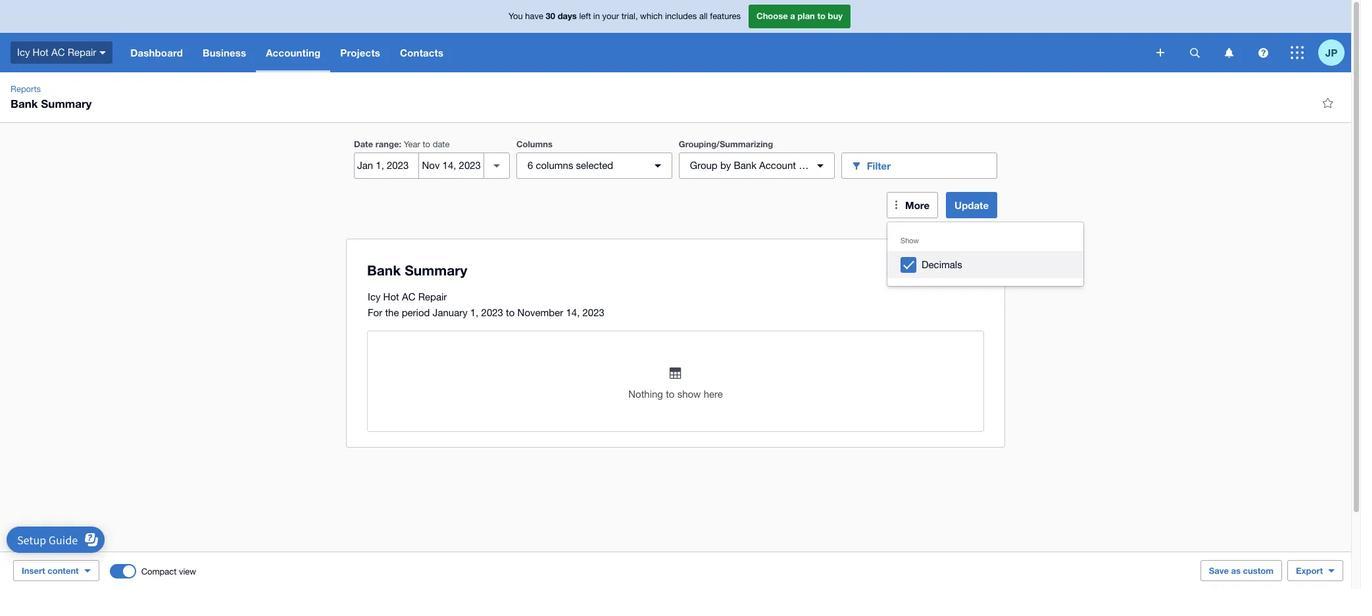 Task type: vqa. For each thing, say whether or not it's contained in the screenshot.
Common formats
no



Task type: locate. For each thing, give the bounding box(es) containing it.
hot up the
[[383, 291, 399, 303]]

by
[[720, 160, 731, 171]]

1 horizontal spatial hot
[[383, 291, 399, 303]]

to
[[818, 11, 826, 21], [423, 139, 430, 149], [506, 307, 515, 318], [666, 389, 675, 400]]

1 2023 from the left
[[481, 307, 503, 318]]

icy up "reports"
[[17, 47, 30, 58]]

0 horizontal spatial icy
[[17, 47, 30, 58]]

6 columns selected
[[528, 160, 613, 171]]

icy inside the icy hot ac repair for the period january 1, 2023 to november 14, 2023
[[368, 291, 381, 303]]

ac up period
[[402, 291, 416, 303]]

icy
[[17, 47, 30, 58], [368, 291, 381, 303]]

svg image
[[1225, 48, 1233, 58], [1157, 49, 1165, 57], [100, 51, 106, 54]]

:
[[399, 139, 401, 149]]

icy up the for
[[368, 291, 381, 303]]

2023 right 14, at bottom left
[[583, 307, 605, 318]]

to right year
[[423, 139, 430, 149]]

1 horizontal spatial ac
[[402, 291, 416, 303]]

range
[[376, 139, 399, 149]]

more button
[[887, 192, 938, 218]]

date
[[433, 139, 450, 149]]

0 horizontal spatial repair
[[68, 47, 96, 58]]

bank down reports link
[[11, 97, 38, 111]]

compact view
[[141, 567, 196, 577]]

business
[[203, 47, 246, 59]]

hot inside the icy hot ac repair for the period january 1, 2023 to november 14, 2023
[[383, 291, 399, 303]]

icy hot ac repair
[[17, 47, 96, 58]]

hot for icy hot ac repair for the period january 1, 2023 to november 14, 2023
[[383, 291, 399, 303]]

summary
[[41, 97, 92, 111]]

custom
[[1243, 566, 1274, 576]]

ac inside the icy hot ac repair for the period january 1, 2023 to november 14, 2023
[[402, 291, 416, 303]]

ac
[[51, 47, 65, 58], [402, 291, 416, 303]]

svg image
[[1291, 46, 1304, 59], [1190, 48, 1200, 58], [1258, 48, 1268, 58]]

ac up reports bank summary
[[51, 47, 65, 58]]

contacts button
[[390, 33, 454, 72]]

1,
[[470, 307, 479, 318]]

icy for icy hot ac repair for the period january 1, 2023 to november 14, 2023
[[368, 291, 381, 303]]

0 horizontal spatial ac
[[51, 47, 65, 58]]

repair inside the icy hot ac repair for the period january 1, 2023 to november 14, 2023
[[418, 291, 447, 303]]

save as custom button
[[1201, 561, 1282, 582]]

hot inside icy hot ac repair popup button
[[33, 47, 49, 58]]

1 horizontal spatial svg image
[[1157, 49, 1165, 57]]

ac for icy hot ac repair
[[51, 47, 65, 58]]

update
[[955, 199, 989, 211]]

icy hot ac repair button
[[0, 33, 121, 72]]

date range : year to date
[[354, 139, 450, 149]]

navigation
[[121, 33, 1148, 72]]

1 horizontal spatial svg image
[[1258, 48, 1268, 58]]

projects
[[340, 47, 380, 59]]

insert content
[[22, 566, 79, 576]]

0 horizontal spatial svg image
[[100, 51, 106, 54]]

content
[[48, 566, 79, 576]]

export
[[1296, 566, 1323, 576]]

reports link
[[5, 83, 46, 96]]

1 horizontal spatial bank
[[734, 160, 757, 171]]

2023 right 1,
[[481, 307, 503, 318]]

icy for icy hot ac repair
[[17, 47, 30, 58]]

hot
[[33, 47, 49, 58], [383, 291, 399, 303]]

icy inside icy hot ac repair popup button
[[17, 47, 30, 58]]

show
[[677, 389, 701, 400]]

buy
[[828, 11, 843, 21]]

repair
[[68, 47, 96, 58], [418, 291, 447, 303]]

0 horizontal spatial 2023
[[481, 307, 503, 318]]

1 vertical spatial bank
[[734, 160, 757, 171]]

accounting
[[266, 47, 321, 59]]

0 vertical spatial ac
[[51, 47, 65, 58]]

columns
[[516, 139, 553, 149]]

2023
[[481, 307, 503, 318], [583, 307, 605, 318]]

1 horizontal spatial repair
[[418, 291, 447, 303]]

contacts
[[400, 47, 444, 59]]

period
[[402, 307, 430, 318]]

repair up period
[[418, 291, 447, 303]]

reports bank summary
[[11, 84, 92, 111]]

1 vertical spatial ac
[[402, 291, 416, 303]]

save as custom
[[1209, 566, 1274, 576]]

0 horizontal spatial hot
[[33, 47, 49, 58]]

update button
[[946, 192, 998, 218]]

0 horizontal spatial bank
[[11, 97, 38, 111]]

here
[[704, 389, 723, 400]]

type
[[799, 160, 820, 171]]

choose a plan to buy
[[757, 11, 843, 21]]

to left the show
[[666, 389, 675, 400]]

bank
[[11, 97, 38, 111], [734, 160, 757, 171]]

0 vertical spatial repair
[[68, 47, 96, 58]]

for
[[368, 307, 382, 318]]

repair inside icy hot ac repair popup button
[[68, 47, 96, 58]]

projects button
[[331, 33, 390, 72]]

2 2023 from the left
[[583, 307, 605, 318]]

6
[[528, 160, 533, 171]]

1 vertical spatial hot
[[383, 291, 399, 303]]

banner
[[0, 0, 1352, 72]]

to left november
[[506, 307, 515, 318]]

group by bank account type
[[690, 160, 820, 171]]

selected
[[576, 160, 613, 171]]

repair for icy hot ac repair for the period january 1, 2023 to november 14, 2023
[[418, 291, 447, 303]]

1 horizontal spatial 2023
[[583, 307, 605, 318]]

to inside 'date range : year to date'
[[423, 139, 430, 149]]

trial,
[[622, 11, 638, 21]]

14,
[[566, 307, 580, 318]]

0 vertical spatial hot
[[33, 47, 49, 58]]

dashboard
[[130, 47, 183, 59]]

filter button
[[841, 153, 997, 179]]

1 horizontal spatial icy
[[368, 291, 381, 303]]

repair up summary
[[68, 47, 96, 58]]

1 vertical spatial repair
[[418, 291, 447, 303]]

1 vertical spatial icy
[[368, 291, 381, 303]]

navigation containing dashboard
[[121, 33, 1148, 72]]

to left buy
[[818, 11, 826, 21]]

ac inside popup button
[[51, 47, 65, 58]]

ac for icy hot ac repair for the period january 1, 2023 to november 14, 2023
[[402, 291, 416, 303]]

0 vertical spatial bank
[[11, 97, 38, 111]]

which
[[640, 11, 663, 21]]

0 vertical spatial icy
[[17, 47, 30, 58]]

hot up "reports"
[[33, 47, 49, 58]]

bank right by on the right top of page
[[734, 160, 757, 171]]



Task type: describe. For each thing, give the bounding box(es) containing it.
left
[[579, 11, 591, 21]]

list of convenience dates image
[[484, 153, 510, 179]]

30
[[546, 11, 555, 21]]

january
[[433, 307, 468, 318]]

group by bank account type button
[[679, 153, 835, 179]]

have
[[525, 11, 544, 21]]

2 horizontal spatial svg image
[[1225, 48, 1233, 58]]

show
[[901, 237, 919, 245]]

november
[[518, 307, 563, 318]]

0 horizontal spatial svg image
[[1190, 48, 1200, 58]]

insert
[[22, 566, 45, 576]]

to inside the icy hot ac repair for the period january 1, 2023 to november 14, 2023
[[506, 307, 515, 318]]

you
[[509, 11, 523, 21]]

svg image inside icy hot ac repair popup button
[[100, 51, 106, 54]]

dashboard link
[[121, 33, 193, 72]]

a
[[790, 11, 795, 21]]

you have 30 days left in your trial, which includes all features
[[509, 11, 741, 21]]

Select start date field
[[355, 153, 419, 178]]

the
[[385, 307, 399, 318]]

export button
[[1288, 561, 1344, 582]]

compact
[[141, 567, 177, 577]]

bank inside reports bank summary
[[11, 97, 38, 111]]

nothing
[[629, 389, 663, 400]]

plan
[[798, 11, 815, 21]]

repair for icy hot ac repair
[[68, 47, 96, 58]]

columns
[[536, 160, 573, 171]]

view
[[179, 567, 196, 577]]

hot for icy hot ac repair
[[33, 47, 49, 58]]

features
[[710, 11, 741, 21]]

choose
[[757, 11, 788, 21]]

jp button
[[1319, 33, 1352, 72]]

decimals
[[922, 259, 962, 270]]

bank inside popup button
[[734, 160, 757, 171]]

accounting button
[[256, 33, 331, 72]]

days
[[558, 11, 577, 21]]

Select end date field
[[419, 153, 484, 178]]

date
[[354, 139, 373, 149]]

all
[[699, 11, 708, 21]]

grouping/summarizing
[[679, 139, 773, 149]]

decimals group
[[888, 222, 1084, 286]]

reports
[[11, 84, 41, 94]]

Report title field
[[364, 256, 978, 286]]

as
[[1231, 566, 1241, 576]]

add to favourites image
[[1315, 89, 1341, 116]]

save
[[1209, 566, 1229, 576]]

in
[[593, 11, 600, 21]]

business button
[[193, 33, 256, 72]]

year
[[404, 139, 420, 149]]

more
[[905, 199, 930, 211]]

account
[[759, 160, 796, 171]]

banner containing jp
[[0, 0, 1352, 72]]

icy hot ac repair for the period january 1, 2023 to november 14, 2023
[[368, 291, 605, 318]]

insert content button
[[13, 561, 99, 582]]

includes
[[665, 11, 697, 21]]

nothing to show here
[[629, 389, 723, 400]]

your
[[602, 11, 619, 21]]

2 horizontal spatial svg image
[[1291, 46, 1304, 59]]

filter
[[867, 160, 891, 171]]

jp
[[1326, 46, 1338, 58]]

decimals list box
[[888, 222, 1084, 286]]

decimals button
[[888, 251, 1084, 278]]

group
[[690, 160, 718, 171]]



